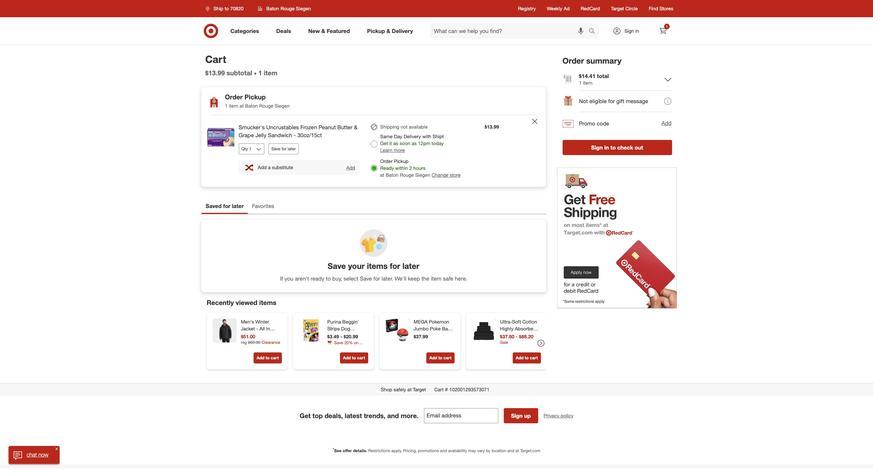 Task type: vqa. For each thing, say whether or not it's contained in the screenshot.
Burt's Bees Mistletoe Kiss Pink Pomegranate Lip Balm Gift Set - 3pc's Exclusions Apply. Button
no



Task type: describe. For each thing, give the bounding box(es) containing it.
search
[[586, 28, 602, 35]]

redcard
[[581, 6, 600, 11]]

sign for sign in
[[625, 28, 634, 34]]

check
[[618, 144, 633, 151]]

all
[[259, 326, 265, 332]]

baton rouge siegen
[[266, 6, 311, 11]]

baton inside order pickup 1 item at baton rouge siegen
[[245, 103, 258, 109]]

to down $20.99
[[352, 356, 356, 361]]

a
[[268, 165, 271, 170]]

solid
[[500, 333, 511, 339]]

* see offer details. restrictions apply. pricing, promotions and availability may vary by location and at target.com
[[333, 448, 541, 454]]

absorbent
[[515, 326, 537, 332]]

ready
[[380, 165, 394, 171]]

get inside same day delivery with shipt get it as soon as 12pm today learn more
[[380, 140, 388, 146]]

pricing,
[[403, 449, 417, 454]]

$37.99 add to cart
[[414, 334, 451, 361]]

102001293573071
[[449, 387, 490, 393]]

$51.00
[[241, 334, 255, 340]]

learn more button
[[380, 147, 405, 154]]

1 as from the left
[[393, 140, 398, 146]]

ball
[[442, 326, 450, 332]]

rouge inside order pickup 1 item at baton rouge siegen
[[259, 103, 273, 109]]

chat now button
[[9, 447, 60, 464]]

save for save your items for later
[[328, 261, 346, 271]]

favorites
[[252, 203, 274, 210]]

your
[[348, 261, 365, 271]]

2 horizontal spatial later
[[403, 261, 420, 271]]

motion™
[[241, 333, 258, 339]]

$13.99 for $13.99 subtotal
[[205, 69, 225, 77]]

saved for later
[[206, 203, 244, 210]]

uncrustables
[[266, 124, 299, 131]]

pickup for order pickup 1 item at baton rouge siegen
[[245, 93, 266, 101]]

- inside mega pokemon jumbo poke ball building set - 303pcs
[[441, 333, 443, 339]]

pickup & delivery
[[367, 27, 413, 34]]

by inside ultra-soft cotton highly absorbent solid quick- drying towel sets by blue nile mills
[[500, 347, 505, 353]]

eligible
[[590, 98, 607, 105]]

siegen inside dropdown button
[[296, 6, 311, 11]]

$60.00
[[248, 340, 260, 345]]

safely
[[394, 387, 406, 393]]

order for order pickup 1 item at baton rouge siegen
[[225, 93, 243, 101]]

0 horizontal spatial get
[[300, 412, 311, 420]]

circle
[[626, 6, 638, 11]]

in for sign in to check out
[[605, 144, 609, 151]]

- inside smucker's uncrustables frozen peanut butter & grape jelly sandwich - 30oz/15ct
[[294, 132, 296, 139]]

delivery for day
[[404, 134, 421, 139]]

blue
[[507, 347, 516, 353]]

find
[[649, 6, 658, 11]]

men's winter jacket - all in motion™
[[241, 319, 270, 339]]

to down 'clearance'
[[266, 356, 269, 361]]

trends,
[[364, 412, 386, 420]]

& for new
[[322, 27, 325, 34]]

sign up
[[511, 413, 531, 420]]

add to cart for ultra-soft cotton highly absorbent solid quick- drying towel sets by blue nile mills
[[516, 356, 538, 361]]

cart item ready to fulfill group
[[202, 115, 546, 187]]

Store pickup radio
[[371, 165, 378, 172]]

select
[[344, 276, 358, 282]]

you
[[285, 276, 294, 282]]

shop
[[381, 387, 392, 393]]

delivery for &
[[392, 27, 413, 34]]

registry
[[518, 6, 536, 11]]

peanut
[[319, 124, 336, 131]]

in
[[266, 326, 270, 332]]

for left gift
[[608, 98, 615, 105]]

later.
[[382, 276, 393, 282]]

if
[[280, 276, 283, 282]]

1 horizontal spatial pickup
[[367, 27, 385, 34]]

at inside order pickup ready within 2 hours at baton rouge siegen change store
[[380, 172, 384, 178]]

men's
[[241, 319, 254, 325]]

grape
[[239, 132, 254, 139]]

303pcs
[[414, 340, 430, 346]]

policy
[[561, 413, 574, 419]]

by inside "* see offer details. restrictions apply. pricing, promotions and availability may vary by location and at target.com"
[[486, 449, 491, 454]]

cart inside $37.99 add to cart
[[443, 356, 451, 361]]

new
[[308, 27, 320, 34]]

strips
[[327, 326, 340, 332]]

latest
[[345, 412, 362, 420]]

pickup & delivery link
[[361, 23, 422, 39]]

more.
[[401, 412, 419, 420]]

within
[[395, 165, 408, 171]]

mega pokemon jumbo poke ball building set - 303pcs link
[[414, 319, 453, 346]]

add inside $37.99 add to cart
[[429, 356, 437, 361]]

not
[[401, 124, 408, 130]]

for inside button
[[282, 146, 287, 151]]

cart for men's winter jacket - all in motion™
[[271, 356, 279, 361]]

pokemon
[[429, 319, 449, 325]]

ad
[[564, 6, 570, 11]]

0 horizontal spatial target
[[413, 387, 426, 393]]

offer
[[343, 449, 352, 454]]

sign in to check out button
[[563, 140, 672, 155]]

availability
[[448, 449, 467, 454]]

promotions
[[418, 449, 439, 454]]

change store button
[[432, 172, 461, 179]]

sets
[[529, 340, 539, 346]]

chat
[[27, 452, 37, 459]]

✕
[[55, 447, 58, 451]]

add to cart button for mega pokemon jumbo poke ball building set - 303pcs
[[426, 353, 455, 364]]

at inside order pickup 1 item at baton rouge siegen
[[240, 103, 244, 109]]

to down nile on the right bottom of the page
[[525, 356, 529, 361]]

$14.41
[[579, 73, 596, 79]]

add to cart for purina beggin' strips dog training treats with bacon chewy dog treats
[[343, 356, 365, 361]]

2 horizontal spatial save
[[360, 276, 372, 282]]

top
[[313, 412, 323, 420]]

target circle link
[[611, 5, 638, 12]]

pickup for order pickup ready within 2 hours at baton rouge siegen change store
[[394, 158, 409, 164]]

categories link
[[225, 23, 268, 39]]

sign for sign in to check out
[[591, 144, 603, 151]]

to inside button
[[611, 144, 616, 151]]

vary
[[477, 449, 485, 454]]

& inside smucker's uncrustables frozen peanut butter & grape jelly sandwich - 30oz/15ct
[[354, 124, 358, 131]]

training
[[327, 333, 344, 339]]

recently viewed items
[[207, 299, 276, 307]]

aren't
[[295, 276, 309, 282]]

jelly
[[256, 132, 266, 139]]

get free shipping on hundreds of thousands of items* with target redcard. apply now for a credit or debit redcard. *some restrictions apply. image
[[557, 168, 677, 309]]

chat now dialog
[[9, 447, 60, 464]]

What can we help you find? suggestions appear below search field
[[430, 23, 591, 39]]

baton inside order pickup ready within 2 hours at baton rouge siegen change store
[[386, 172, 399, 178]]

items for viewed
[[259, 299, 276, 307]]

0 vertical spatial treats
[[345, 333, 358, 339]]

available
[[409, 124, 428, 130]]

to inside dropdown button
[[225, 6, 229, 11]]

1 vertical spatial treats
[[354, 347, 367, 353]]

same
[[380, 134, 393, 139]]

summary
[[586, 56, 622, 65]]

1 horizontal spatial add button
[[661, 119, 672, 128]]

save for save for later
[[271, 146, 281, 151]]

order pickup 1 item at baton rouge siegen
[[225, 93, 290, 109]]

cart for cart
[[205, 53, 226, 65]]

viewed
[[236, 299, 257, 307]]

search button
[[586, 23, 602, 40]]

items for your
[[367, 261, 388, 271]]

find stores link
[[649, 5, 674, 12]]



Task type: locate. For each thing, give the bounding box(es) containing it.
order for order summary
[[563, 56, 584, 65]]

1 link
[[656, 23, 671, 39]]

0 vertical spatial items
[[367, 261, 388, 271]]

add to cart button for purina beggin' strips dog training treats with bacon chewy dog treats
[[340, 353, 368, 364]]

order inside order pickup ready within 2 hours at baton rouge siegen change store
[[380, 158, 393, 164]]

rouge inside baton rouge siegen dropdown button
[[281, 6, 295, 11]]

chewy
[[327, 347, 342, 353]]

get left top
[[300, 412, 311, 420]]

add to cart button down bacon
[[340, 353, 368, 364]]

cart
[[271, 356, 279, 361], [357, 356, 365, 361], [443, 356, 451, 361], [530, 356, 538, 361]]

in inside "link"
[[636, 28, 639, 34]]

2 vertical spatial later
[[403, 261, 420, 271]]

0 vertical spatial save
[[271, 146, 281, 151]]

rouge up smucker's
[[259, 103, 273, 109]]

save
[[271, 146, 281, 151], [328, 261, 346, 271], [360, 276, 372, 282]]

1 down $14.41
[[579, 80, 582, 86]]

in left the check
[[605, 144, 609, 151]]

favorites link
[[248, 200, 278, 214]]

at up smucker's
[[240, 103, 244, 109]]

&
[[322, 27, 325, 34], [387, 27, 390, 34], [354, 124, 358, 131]]

0 vertical spatial cart
[[205, 53, 226, 65]]

sign down promo code
[[591, 144, 603, 151]]

0 horizontal spatial rouge
[[259, 103, 273, 109]]

cart left #
[[434, 387, 444, 393]]

1 vertical spatial delivery
[[404, 134, 421, 139]]

for up we'll
[[390, 261, 400, 271]]

store
[[450, 172, 461, 178]]

$20.99
[[344, 334, 358, 340]]

0 horizontal spatial baton
[[245, 103, 258, 109]]

0 horizontal spatial $13.99
[[205, 69, 225, 77]]

baton up the 'deals'
[[266, 6, 279, 11]]

4 cart from the left
[[530, 356, 538, 361]]

item inside $14.41 total 1 item
[[583, 80, 593, 86]]

ultra-soft cotton highly absorbent solid quick-drying towel sets by blue nile mills image
[[472, 319, 496, 343], [472, 319, 496, 343]]

0 vertical spatial delivery
[[392, 27, 413, 34]]

0 horizontal spatial cart
[[205, 53, 226, 65]]

2 horizontal spatial and
[[508, 449, 515, 454]]

1 up the smucker&#39;s uncrustables frozen peanut butter &#38; grape jelly sandwich - 30oz/15ct image on the top left of the page
[[225, 103, 228, 109]]

get left it
[[380, 140, 388, 146]]

rouge down the 2
[[400, 172, 414, 178]]

1 horizontal spatial target
[[611, 6, 624, 11]]

0 horizontal spatial add button
[[346, 164, 356, 171]]

0 horizontal spatial siegen
[[275, 103, 290, 109]]

and left availability
[[440, 449, 447, 454]]

$13.99 inside cart item ready to fulfill group
[[485, 124, 499, 130]]

add to cart button
[[253, 353, 282, 364], [340, 353, 368, 364], [426, 353, 455, 364], [513, 353, 541, 364]]

1 item
[[258, 69, 277, 77]]

1 vertical spatial rouge
[[259, 103, 273, 109]]

1 vertical spatial later
[[232, 203, 244, 210]]

find stores
[[649, 6, 674, 11]]

✕ button
[[54, 447, 60, 452]]

1 vertical spatial save
[[328, 261, 346, 271]]

later right the "saved"
[[232, 203, 244, 210]]

poke
[[430, 326, 441, 332]]

with inside same day delivery with shipt get it as soon as 12pm today learn more
[[422, 134, 431, 139]]

add to cart for men's winter jacket - all in motion™
[[257, 356, 279, 361]]

2 horizontal spatial pickup
[[394, 158, 409, 164]]

total
[[597, 73, 609, 79]]

1 horizontal spatial add to cart
[[343, 356, 365, 361]]

baton up smucker's
[[245, 103, 258, 109]]

item down the "$13.99 subtotal"
[[229, 103, 238, 109]]

safe
[[443, 276, 454, 282]]

message
[[626, 98, 648, 105]]

1 vertical spatial in
[[605, 144, 609, 151]]

2 cart from the left
[[357, 356, 365, 361]]

at right safely
[[408, 387, 412, 393]]

$3.49 - $20.99
[[327, 334, 358, 340]]

1 horizontal spatial sign
[[591, 144, 603, 151]]

0 vertical spatial by
[[500, 347, 505, 353]]

0 vertical spatial in
[[636, 28, 639, 34]]

2 add to cart from the left
[[343, 356, 365, 361]]

purina
[[327, 319, 341, 325]]

to down set
[[438, 356, 442, 361]]

with inside purina beggin' strips dog training treats with bacon chewy dog treats
[[327, 340, 336, 346]]

save up 'buy,'
[[328, 261, 346, 271]]

at inside "* see offer details. restrictions apply. pricing, promotions and availability may vary by location and at target.com"
[[516, 449, 519, 454]]

-
[[294, 132, 296, 139], [256, 326, 258, 332], [441, 333, 443, 339], [340, 334, 342, 340], [516, 334, 518, 340]]

add to cart button down nile on the right bottom of the page
[[513, 353, 541, 364]]

rouge inside order pickup ready within 2 hours at baton rouge siegen change store
[[400, 172, 414, 178]]

sign for sign up
[[511, 413, 523, 420]]

1 vertical spatial by
[[486, 449, 491, 454]]

men's winter jacket - all in motion™ link
[[241, 319, 280, 339]]

0 horizontal spatial by
[[486, 449, 491, 454]]

2 vertical spatial baton
[[386, 172, 399, 178]]

& for pickup
[[387, 27, 390, 34]]

later for save for later
[[288, 146, 296, 151]]

2 horizontal spatial &
[[387, 27, 390, 34]]

0 horizontal spatial later
[[232, 203, 244, 210]]

4 add to cart button from the left
[[513, 353, 541, 364]]

1 horizontal spatial &
[[354, 124, 358, 131]]

0 horizontal spatial save
[[271, 146, 281, 151]]

it
[[390, 140, 392, 146]]

2 horizontal spatial baton
[[386, 172, 399, 178]]

target circle
[[611, 6, 638, 11]]

1 horizontal spatial save
[[328, 261, 346, 271]]

0 horizontal spatial sign
[[511, 413, 523, 420]]

1 vertical spatial order
[[225, 93, 243, 101]]

promo code
[[579, 120, 609, 127]]

sign down circle
[[625, 28, 634, 34]]

$51.00 reg $60.00 clearance
[[241, 334, 280, 345]]

in for sign in
[[636, 28, 639, 34]]

and right location
[[508, 449, 515, 454]]

1 horizontal spatial and
[[440, 449, 447, 454]]

order down the "$13.99 subtotal"
[[225, 93, 243, 101]]

items up if you aren't ready to buy, select save for later. we'll keep the item safe here.
[[367, 261, 388, 271]]

0 horizontal spatial with
[[327, 340, 336, 346]]

add to cart button for ultra-soft cotton highly absorbent solid quick- drying towel sets by blue nile mills
[[513, 353, 541, 364]]

30oz/15ct
[[298, 132, 322, 139]]

0 vertical spatial later
[[288, 146, 296, 151]]

save inside button
[[271, 146, 281, 151]]

weekly ad link
[[547, 5, 570, 12]]

1 horizontal spatial order
[[380, 158, 393, 164]]

1 horizontal spatial get
[[380, 140, 388, 146]]

0 vertical spatial dog
[[341, 326, 350, 332]]

treats up bacon
[[345, 333, 358, 339]]

purina beggin' strips dog training treats with bacon chewy dog treats
[[327, 319, 367, 353]]

add to cart button down 'clearance'
[[253, 353, 282, 364]]

shipping
[[380, 124, 399, 130]]

to inside $37.99 add to cart
[[438, 356, 442, 361]]

1 horizontal spatial cart
[[434, 387, 444, 393]]

day
[[394, 134, 402, 139]]

sign in to check out
[[591, 144, 643, 151]]

cart
[[205, 53, 226, 65], [434, 387, 444, 393]]

new & featured link
[[303, 23, 359, 39]]

$13.99 subtotal
[[205, 69, 252, 77]]

add to cart down bacon
[[343, 356, 365, 361]]

to left the check
[[611, 144, 616, 151]]

sandwich
[[268, 132, 292, 139]]

pickup inside order pickup 1 item at baton rouge siegen
[[245, 93, 266, 101]]

beggin'
[[342, 319, 359, 325]]

for
[[608, 98, 615, 105], [282, 146, 287, 151], [223, 203, 230, 210], [390, 261, 400, 271], [374, 276, 380, 282]]

2 horizontal spatial rouge
[[400, 172, 414, 178]]

not
[[579, 98, 588, 105]]

2 horizontal spatial add to cart
[[516, 356, 538, 361]]

as right it
[[393, 140, 398, 146]]

1 add to cart button from the left
[[253, 353, 282, 364]]

for right the "saved"
[[223, 203, 230, 210]]

item up order pickup 1 item at baton rouge siegen
[[264, 69, 277, 77]]

0 horizontal spatial order
[[225, 93, 243, 101]]

at left the 'target.com'
[[516, 449, 519, 454]]

order up $14.41
[[563, 56, 584, 65]]

cart down $20.99
[[357, 356, 365, 361]]

pickup
[[367, 27, 385, 34], [245, 93, 266, 101], [394, 158, 409, 164]]

cart for cart # 102001293573071
[[434, 387, 444, 393]]

70820
[[230, 6, 244, 11]]

cart for purina beggin' strips dog training treats with bacon chewy dog treats
[[357, 356, 365, 361]]

purina beggin' strips dog training treats with bacon chewy dog treats image
[[299, 319, 323, 343], [299, 319, 323, 343]]

1 inside order pickup 1 item at baton rouge siegen
[[225, 103, 228, 109]]

sign left up
[[511, 413, 523, 420]]

$13.99 for $13.99
[[485, 124, 499, 130]]

0 horizontal spatial items
[[259, 299, 276, 307]]

add to cart down nile on the right bottom of the page
[[516, 356, 538, 361]]

later inside button
[[288, 146, 296, 151]]

0 vertical spatial target
[[611, 6, 624, 11]]

nile
[[518, 347, 526, 353]]

save right select
[[360, 276, 372, 282]]

for left "later."
[[374, 276, 380, 282]]

restrictions
[[368, 449, 390, 454]]

- inside $37.80 - $88.20 sale
[[516, 334, 518, 340]]

to
[[225, 6, 229, 11], [611, 144, 616, 151], [326, 276, 331, 282], [266, 356, 269, 361], [352, 356, 356, 361], [438, 356, 442, 361], [525, 356, 529, 361]]

item inside order pickup 1 item at baton rouge siegen
[[229, 103, 238, 109]]

by right "vary"
[[486, 449, 491, 454]]

sign inside button
[[511, 413, 523, 420]]

cart down ball
[[443, 356, 451, 361]]

2 vertical spatial sign
[[511, 413, 523, 420]]

saved for later link
[[202, 200, 248, 214]]

add button
[[661, 119, 672, 128], [346, 164, 356, 171]]

in down circle
[[636, 28, 639, 34]]

1 horizontal spatial siegen
[[296, 6, 311, 11]]

1 vertical spatial target
[[413, 387, 426, 393]]

dog up the $3.49 - $20.99
[[341, 326, 350, 332]]

0 horizontal spatial &
[[322, 27, 325, 34]]

weekly
[[547, 6, 563, 11]]

sale
[[500, 340, 508, 345]]

ultra-
[[500, 319, 512, 325]]

learn
[[380, 147, 393, 153]]

rouge up deals link
[[281, 6, 295, 11]]

target right safely
[[413, 387, 426, 393]]

deals,
[[325, 412, 343, 420]]

1 horizontal spatial later
[[288, 146, 296, 151]]

2 as from the left
[[412, 140, 417, 146]]

1 vertical spatial pickup
[[245, 93, 266, 101]]

1 horizontal spatial as
[[412, 140, 417, 146]]

later for saved for later
[[232, 203, 244, 210]]

soon
[[400, 140, 410, 146]]

pickup inside order pickup ready within 2 hours at baton rouge siegen change store
[[394, 158, 409, 164]]

to left 'buy,'
[[326, 276, 331, 282]]

1 vertical spatial siegen
[[275, 103, 290, 109]]

up
[[524, 413, 531, 420]]

item right the
[[431, 276, 442, 282]]

0 vertical spatial add button
[[661, 119, 672, 128]]

1 horizontal spatial rouge
[[281, 6, 295, 11]]

1 horizontal spatial baton
[[266, 6, 279, 11]]

0 horizontal spatial pickup
[[245, 93, 266, 101]]

privacy policy
[[544, 413, 574, 419]]

1 horizontal spatial items
[[367, 261, 388, 271]]

sign inside "link"
[[625, 28, 634, 34]]

with up 12pm
[[422, 134, 431, 139]]

1 inside $14.41 total 1 item
[[579, 80, 582, 86]]

1 cart from the left
[[271, 356, 279, 361]]

2 vertical spatial siegen
[[415, 172, 430, 178]]

stores
[[660, 6, 674, 11]]

today
[[432, 140, 444, 146]]

1 horizontal spatial with
[[422, 134, 431, 139]]

save for later
[[271, 146, 296, 151]]

1 vertical spatial add button
[[346, 164, 356, 171]]

item down $14.41
[[583, 80, 593, 86]]

2 horizontal spatial order
[[563, 56, 584, 65]]

save down sandwich
[[271, 146, 281, 151]]

at down ready
[[380, 172, 384, 178]]

order pickup ready within 2 hours at baton rouge siegen change store
[[380, 158, 461, 178]]

siegen up new
[[296, 6, 311, 11]]

0 vertical spatial order
[[563, 56, 584, 65]]

1 vertical spatial cart
[[434, 387, 444, 393]]

1 horizontal spatial by
[[500, 347, 505, 353]]

ship to 70820
[[214, 6, 244, 11]]

3 cart from the left
[[443, 356, 451, 361]]

2 vertical spatial pickup
[[394, 158, 409, 164]]

order up ready
[[380, 158, 393, 164]]

apply.
[[391, 449, 402, 454]]

cart up the "$13.99 subtotal"
[[205, 53, 226, 65]]

0 horizontal spatial in
[[605, 144, 609, 151]]

by down sale
[[500, 347, 505, 353]]

3 add to cart from the left
[[516, 356, 538, 361]]

order for order pickup ready within 2 hours at baton rouge siegen change store
[[380, 158, 393, 164]]

0 vertical spatial with
[[422, 134, 431, 139]]

siegen
[[296, 6, 311, 11], [275, 103, 290, 109], [415, 172, 430, 178]]

set
[[432, 333, 440, 339]]

0 vertical spatial rouge
[[281, 6, 295, 11]]

2 horizontal spatial sign
[[625, 28, 634, 34]]

later down sandwich
[[288, 146, 296, 151]]

baton inside dropdown button
[[266, 6, 279, 11]]

cart for ultra-soft cotton highly absorbent solid quick- drying towel sets by blue nile mills
[[530, 356, 538, 361]]

- inside men's winter jacket - all in motion™
[[256, 326, 258, 332]]

0 horizontal spatial as
[[393, 140, 398, 146]]

chat now
[[27, 452, 48, 459]]

for down sandwich
[[282, 146, 287, 151]]

0 vertical spatial siegen
[[296, 6, 311, 11]]

siegen down hours
[[415, 172, 430, 178]]

subtotal
[[227, 69, 252, 77]]

buy,
[[332, 276, 342, 282]]

12pm
[[418, 140, 430, 146]]

items up the winter
[[259, 299, 276, 307]]

1 vertical spatial dog
[[343, 347, 352, 353]]

1 horizontal spatial in
[[636, 28, 639, 34]]

2 vertical spatial rouge
[[400, 172, 414, 178]]

sign inside button
[[591, 144, 603, 151]]

dog down bacon
[[343, 347, 352, 353]]

order inside order pickup 1 item at baton rouge siegen
[[225, 93, 243, 101]]

siegen up uncrustables
[[275, 103, 290, 109]]

more
[[394, 147, 405, 153]]

1 vertical spatial $13.99
[[485, 124, 499, 130]]

in inside button
[[605, 144, 609, 151]]

and left more.
[[387, 412, 399, 420]]

cart down mills
[[530, 356, 538, 361]]

baton down ready
[[386, 172, 399, 178]]

shop safely at target
[[381, 387, 426, 393]]

1 vertical spatial items
[[259, 299, 276, 307]]

jacket
[[241, 326, 255, 332]]

1 add to cart from the left
[[257, 356, 279, 361]]

treats down $20.99
[[354, 347, 367, 353]]

2 vertical spatial save
[[360, 276, 372, 282]]

2 horizontal spatial siegen
[[415, 172, 430, 178]]

1 horizontal spatial $13.99
[[485, 124, 499, 130]]

redcard link
[[581, 5, 600, 12]]

0 vertical spatial pickup
[[367, 27, 385, 34]]

building
[[414, 333, 431, 339]]

1 vertical spatial get
[[300, 412, 311, 420]]

1 vertical spatial with
[[327, 340, 336, 346]]

0 vertical spatial $13.99
[[205, 69, 225, 77]]

shipping not available
[[380, 124, 428, 130]]

None radio
[[371, 124, 378, 131], [371, 141, 378, 148], [371, 124, 378, 131], [371, 141, 378, 148]]

as right soon on the left top
[[412, 140, 417, 146]]

smucker&#39;s uncrustables frozen peanut butter &#38; grape jelly sandwich - 30oz/15ct image
[[207, 124, 235, 151]]

0 vertical spatial get
[[380, 140, 388, 146]]

mega pokemon jumbo poke ball building set - 303pcs image
[[385, 319, 409, 343], [385, 319, 409, 343]]

0 vertical spatial baton
[[266, 6, 279, 11]]

1 vertical spatial baton
[[245, 103, 258, 109]]

delivery inside same day delivery with shipt get it as soon as 12pm today learn more
[[404, 134, 421, 139]]

3 add to cart button from the left
[[426, 353, 455, 364]]

cart down 'clearance'
[[271, 356, 279, 361]]

1 right subtotal
[[258, 69, 262, 77]]

hours
[[413, 165, 426, 171]]

0 vertical spatial sign
[[625, 28, 634, 34]]

men's winter jacket - all in motion™ image
[[213, 319, 237, 343], [213, 319, 237, 343]]

with up chewy
[[327, 340, 336, 346]]

later up keep
[[403, 261, 420, 271]]

featured
[[327, 27, 350, 34]]

target inside target circle link
[[611, 6, 624, 11]]

2 add to cart button from the left
[[340, 353, 368, 364]]

add to cart button for men's winter jacket - all in motion™
[[253, 353, 282, 364]]

1
[[666, 24, 668, 29], [258, 69, 262, 77], [579, 80, 582, 86], [225, 103, 228, 109]]

save your items for later
[[328, 261, 420, 271]]

to right the ship
[[225, 6, 229, 11]]

1 vertical spatial sign
[[591, 144, 603, 151]]

same day delivery with shipt get it as soon as 12pm today learn more
[[380, 134, 444, 153]]

1 down stores
[[666, 24, 668, 29]]

ultra-soft cotton highly absorbent solid quick- drying towel sets by blue nile mills link
[[500, 319, 540, 353]]

details.
[[353, 449, 367, 454]]

siegen inside order pickup ready within 2 hours at baton rouge siegen change store
[[415, 172, 430, 178]]

mega
[[414, 319, 428, 325]]

add to cart button down set
[[426, 353, 455, 364]]

target left circle
[[611, 6, 624, 11]]

new & featured
[[308, 27, 350, 34]]

0 horizontal spatial and
[[387, 412, 399, 420]]

siegen inside order pickup 1 item at baton rouge siegen
[[275, 103, 290, 109]]

0 horizontal spatial add to cart
[[257, 356, 279, 361]]

order summary
[[563, 56, 622, 65]]

None text field
[[424, 409, 498, 424]]

add to cart down 'clearance'
[[257, 356, 279, 361]]



